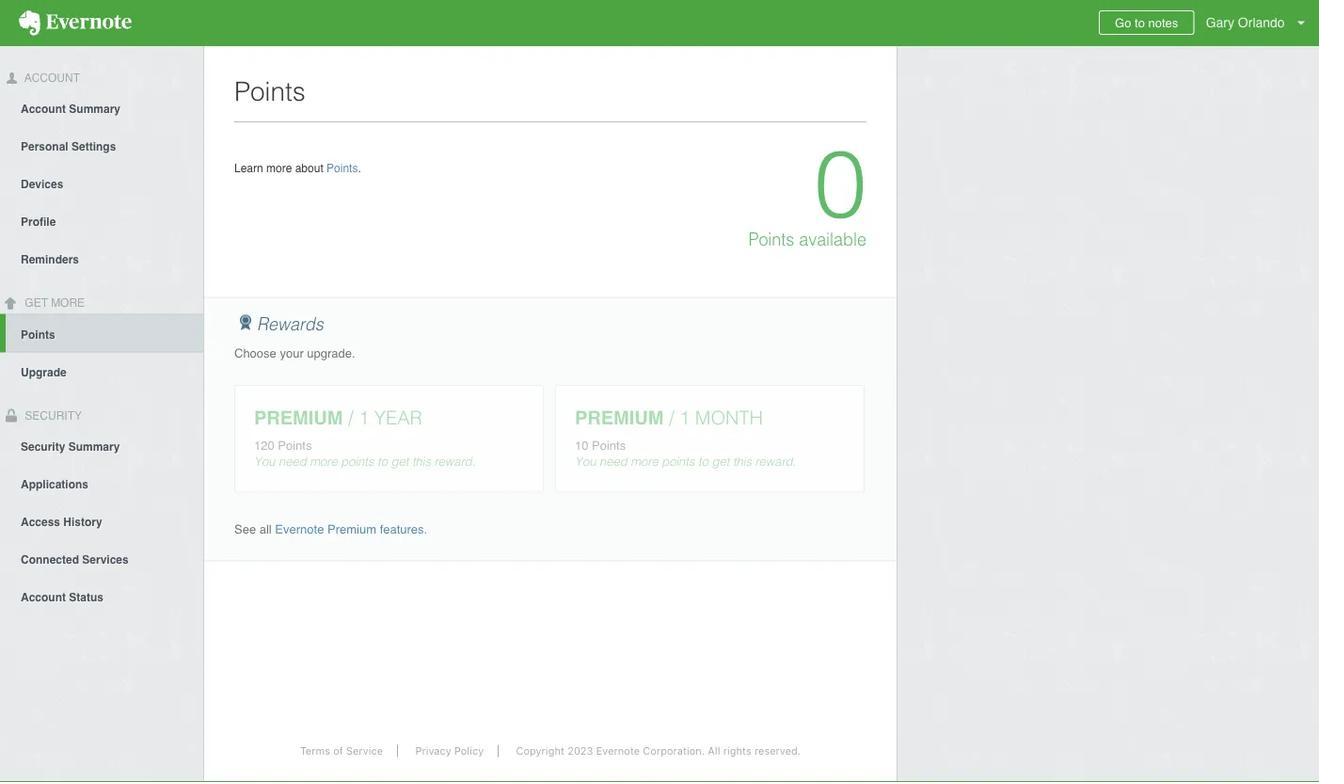 Task type: describe. For each thing, give the bounding box(es) containing it.
applications link
[[0, 464, 203, 502]]

copyright
[[516, 745, 565, 757]]

0
[[815, 130, 867, 239]]

this for year
[[412, 454, 431, 469]]

premium for / 1 month
[[575, 407, 664, 429]]

privacy
[[415, 745, 452, 757]]

1 for month
[[680, 407, 690, 429]]

points right about in the left of the page
[[327, 161, 358, 175]]

reward. for / 1 year
[[434, 454, 475, 469]]

personal settings
[[21, 140, 116, 153]]

terms
[[300, 745, 330, 757]]

points for / 1 month
[[662, 454, 695, 469]]

get more
[[22, 296, 85, 310]]

go to notes
[[1116, 16, 1179, 30]]

reserved.
[[755, 745, 801, 757]]

get for year
[[391, 454, 409, 469]]

premium
[[328, 522, 377, 536]]

account summary
[[21, 102, 121, 116]]

evernote for premium
[[275, 522, 324, 536]]

premium / 1 month 10 points you need more points to get this reward.
[[575, 407, 796, 469]]

see all evernote premium features.
[[234, 522, 428, 536]]

this for month
[[733, 454, 752, 469]]

choose
[[234, 346, 277, 361]]

copyright 2023 evernote corporation. all rights reserved.
[[516, 745, 801, 757]]

terms of service
[[300, 745, 383, 757]]

points inside 0 points available
[[749, 230, 795, 249]]

more
[[51, 296, 85, 310]]

year
[[374, 407, 423, 429]]

access history link
[[0, 502, 203, 540]]

go to notes link
[[1100, 10, 1195, 35]]

month
[[695, 407, 763, 429]]

0 points available
[[749, 130, 867, 249]]

points inside premium / 1 month 10 points you need more points to get this reward.
[[592, 438, 626, 452]]

10
[[575, 438, 589, 452]]

security for security
[[22, 409, 82, 422]]

see
[[234, 522, 256, 536]]

access
[[21, 515, 60, 528]]

2023
[[568, 745, 594, 757]]

0 horizontal spatial more
[[266, 161, 292, 175]]

premium / 1 year 120 points you need more points to get this reward.
[[254, 407, 475, 469]]

personal
[[21, 140, 68, 153]]

to for / 1 month
[[698, 454, 709, 469]]

access history
[[21, 515, 102, 528]]

you for / 1 year
[[254, 454, 275, 469]]

privacy policy
[[415, 745, 484, 757]]

premium for / 1 year
[[254, 407, 343, 429]]

connected services link
[[0, 540, 203, 577]]

1 for year
[[359, 407, 369, 429]]

/ for / 1 month
[[669, 407, 675, 429]]

history
[[63, 515, 102, 528]]

connected
[[21, 553, 79, 566]]

points for / 1 year
[[341, 454, 374, 469]]

services
[[82, 553, 129, 566]]

security for security summary
[[21, 440, 65, 453]]



Task type: locate. For each thing, give the bounding box(es) containing it.
points link right about in the left of the page
[[327, 161, 358, 175]]

1 vertical spatial account
[[21, 102, 66, 116]]

/ left "year"
[[348, 407, 354, 429]]

to down 'month'
[[698, 454, 709, 469]]

orlando
[[1239, 15, 1286, 30]]

you down 120
[[254, 454, 275, 469]]

you down 10
[[575, 454, 596, 469]]

premium inside premium / 1 year 120 points you need more points to get this reward.
[[254, 407, 343, 429]]

1 inside premium / 1 month 10 points you need more points to get this reward.
[[680, 407, 690, 429]]

evernote right '2023'
[[596, 745, 640, 757]]

of
[[333, 745, 343, 757]]

account for account
[[22, 72, 80, 85]]

need inside premium / 1 year 120 points you need more points to get this reward.
[[279, 454, 307, 469]]

2 / from the left
[[669, 407, 675, 429]]

get
[[25, 296, 48, 310]]

get inside premium / 1 month 10 points you need more points to get this reward.
[[712, 454, 730, 469]]

1 1 from the left
[[359, 407, 369, 429]]

service
[[346, 745, 383, 757]]

security
[[22, 409, 82, 422], [21, 440, 65, 453]]

evernote link
[[0, 0, 151, 46]]

account down connected
[[21, 591, 66, 604]]

you for / 1 month
[[575, 454, 596, 469]]

evernote image
[[0, 10, 151, 36]]

need
[[279, 454, 307, 469], [600, 454, 628, 469]]

reward. inside premium / 1 month 10 points you need more points to get this reward.
[[755, 454, 796, 469]]

need for / 1 year
[[279, 454, 307, 469]]

gary orlando
[[1206, 15, 1286, 30]]

2 horizontal spatial to
[[1135, 16, 1145, 30]]

1 horizontal spatial evernote
[[596, 745, 640, 757]]

1 vertical spatial summary
[[68, 440, 120, 453]]

you inside premium / 1 month 10 points you need more points to get this reward.
[[575, 454, 596, 469]]

2 1 from the left
[[680, 407, 690, 429]]

to for / 1 year
[[377, 454, 388, 469]]

1 reward. from the left
[[434, 454, 475, 469]]

1 / from the left
[[348, 407, 354, 429]]

to
[[1135, 16, 1145, 30], [377, 454, 388, 469], [698, 454, 709, 469]]

1 horizontal spatial points link
[[327, 161, 358, 175]]

points up learn
[[234, 76, 306, 106]]

gary
[[1206, 15, 1235, 30]]

0 vertical spatial summary
[[69, 102, 121, 116]]

2 points from the left
[[662, 454, 695, 469]]

0 horizontal spatial evernote
[[275, 522, 324, 536]]

1 vertical spatial security
[[21, 440, 65, 453]]

get down "year"
[[391, 454, 409, 469]]

reward.
[[434, 454, 475, 469], [755, 454, 796, 469]]

account for account summary
[[21, 102, 66, 116]]

to right go on the right top of the page
[[1135, 16, 1145, 30]]

learn more about points .
[[234, 161, 361, 175]]

1 inside premium / 1 year 120 points you need more points to get this reward.
[[359, 407, 369, 429]]

available
[[799, 230, 867, 249]]

account up personal
[[21, 102, 66, 116]]

points left the available
[[749, 230, 795, 249]]

1 horizontal spatial 1
[[680, 407, 690, 429]]

this down 'month'
[[733, 454, 752, 469]]

learn
[[234, 161, 263, 175]]

0 vertical spatial account
[[22, 72, 80, 85]]

account
[[22, 72, 80, 85], [21, 102, 66, 116], [21, 591, 66, 604]]

upgrade link
[[0, 353, 203, 390]]

1 horizontal spatial this
[[733, 454, 752, 469]]

/ left 'month'
[[669, 407, 675, 429]]

2 horizontal spatial more
[[631, 454, 659, 469]]

premium
[[254, 407, 343, 429], [575, 407, 664, 429]]

1 horizontal spatial get
[[712, 454, 730, 469]]

reminders link
[[0, 240, 203, 277]]

all
[[708, 745, 721, 757]]

you
[[254, 454, 275, 469], [575, 454, 596, 469]]

get for month
[[712, 454, 730, 469]]

get
[[391, 454, 409, 469], [712, 454, 730, 469]]

1 vertical spatial points link
[[6, 314, 203, 353]]

account status
[[21, 591, 104, 604]]

terms of service link
[[286, 745, 398, 757]]

premium up 10
[[575, 407, 664, 429]]

1 horizontal spatial points
[[662, 454, 695, 469]]

0 horizontal spatial premium
[[254, 407, 343, 429]]

points link down more
[[6, 314, 203, 353]]

choose your upgrade.
[[234, 346, 355, 361]]

need inside premium / 1 month 10 points you need more points to get this reward.
[[600, 454, 628, 469]]

0 horizontal spatial need
[[279, 454, 307, 469]]

personal settings link
[[0, 127, 203, 165]]

go
[[1116, 16, 1132, 30]]

your
[[280, 346, 304, 361]]

evernote for corporation.
[[596, 745, 640, 757]]

account up account summary
[[22, 72, 80, 85]]

applications
[[21, 478, 88, 491]]

0 vertical spatial security
[[22, 409, 82, 422]]

points inside premium / 1 year 120 points you need more points to get this reward.
[[278, 438, 312, 452]]

this inside premium / 1 month 10 points you need more points to get this reward.
[[733, 454, 752, 469]]

1 horizontal spatial /
[[669, 407, 675, 429]]

1 points from the left
[[341, 454, 374, 469]]

account summary link
[[0, 89, 203, 127]]

reward. inside premium / 1 year 120 points you need more points to get this reward.
[[434, 454, 475, 469]]

more inside premium / 1 year 120 points you need more points to get this reward.
[[310, 454, 338, 469]]

points down get
[[21, 328, 55, 341]]

1
[[359, 407, 369, 429], [680, 407, 690, 429]]

1 horizontal spatial reward.
[[755, 454, 796, 469]]

2 get from the left
[[712, 454, 730, 469]]

1 horizontal spatial to
[[698, 454, 709, 469]]

0 vertical spatial points link
[[327, 161, 358, 175]]

summary up applications 'link'
[[68, 440, 120, 453]]

to inside premium / 1 year 120 points you need more points to get this reward.
[[377, 454, 388, 469]]

1 this from the left
[[412, 454, 431, 469]]

1 need from the left
[[279, 454, 307, 469]]

this inside premium / 1 year 120 points you need more points to get this reward.
[[412, 454, 431, 469]]

2 this from the left
[[733, 454, 752, 469]]

more for / 1 year
[[310, 454, 338, 469]]

upgrade.
[[307, 346, 355, 361]]

you inside premium / 1 year 120 points you need more points to get this reward.
[[254, 454, 275, 469]]

0 horizontal spatial points link
[[6, 314, 203, 353]]

policy
[[454, 745, 484, 757]]

0 horizontal spatial /
[[348, 407, 354, 429]]

all
[[260, 522, 272, 536]]

2 premium from the left
[[575, 407, 664, 429]]

rewards
[[257, 314, 324, 334]]

more for / 1 month
[[631, 454, 659, 469]]

premium up 120
[[254, 407, 343, 429]]

security summary link
[[0, 427, 203, 464]]

summary up personal settings link
[[69, 102, 121, 116]]

1 premium from the left
[[254, 407, 343, 429]]

points
[[234, 76, 306, 106], [327, 161, 358, 175], [749, 230, 795, 249], [21, 328, 55, 341], [278, 438, 312, 452], [592, 438, 626, 452]]

points
[[341, 454, 374, 469], [662, 454, 695, 469]]

about
[[295, 161, 324, 175]]

more inside premium / 1 month 10 points you need more points to get this reward.
[[631, 454, 659, 469]]

summary for security summary
[[68, 440, 120, 453]]

/ for / 1 year
[[348, 407, 354, 429]]

reminders
[[21, 253, 79, 266]]

summary
[[69, 102, 121, 116], [68, 440, 120, 453]]

profile link
[[0, 202, 203, 240]]

points link
[[327, 161, 358, 175], [6, 314, 203, 353]]

0 vertical spatial evernote
[[275, 522, 324, 536]]

security up security summary
[[22, 409, 82, 422]]

0 horizontal spatial this
[[412, 454, 431, 469]]

0 horizontal spatial get
[[391, 454, 409, 469]]

evernote right all
[[275, 522, 324, 536]]

devices
[[21, 178, 63, 191]]

points right 120
[[278, 438, 312, 452]]

1 get from the left
[[391, 454, 409, 469]]

points inside premium / 1 year 120 points you need more points to get this reward.
[[341, 454, 374, 469]]

0 horizontal spatial you
[[254, 454, 275, 469]]

.
[[358, 161, 361, 175]]

more
[[266, 161, 292, 175], [310, 454, 338, 469], [631, 454, 659, 469]]

get down 'month'
[[712, 454, 730, 469]]

1 horizontal spatial premium
[[575, 407, 664, 429]]

0 horizontal spatial points
[[341, 454, 374, 469]]

this
[[412, 454, 431, 469], [733, 454, 752, 469]]

evernote
[[275, 522, 324, 536], [596, 745, 640, 757]]

settings
[[72, 140, 116, 153]]

1 vertical spatial evernote
[[596, 745, 640, 757]]

2 vertical spatial account
[[21, 591, 66, 604]]

gary orlando link
[[1202, 0, 1320, 46]]

get inside premium / 1 year 120 points you need more points to get this reward.
[[391, 454, 409, 469]]

2 need from the left
[[600, 454, 628, 469]]

points right 10
[[592, 438, 626, 452]]

1 you from the left
[[254, 454, 275, 469]]

account for account status
[[21, 591, 66, 604]]

profile
[[21, 215, 56, 229]]

2 reward. from the left
[[755, 454, 796, 469]]

/ inside premium / 1 month 10 points you need more points to get this reward.
[[669, 407, 675, 429]]

/
[[348, 407, 354, 429], [669, 407, 675, 429]]

to inside premium / 1 month 10 points you need more points to get this reward.
[[698, 454, 709, 469]]

reward. for / 1 month
[[755, 454, 796, 469]]

points inside premium / 1 month 10 points you need more points to get this reward.
[[662, 454, 695, 469]]

connected services
[[21, 553, 129, 566]]

security summary
[[21, 440, 120, 453]]

1 horizontal spatial need
[[600, 454, 628, 469]]

corporation.
[[643, 745, 705, 757]]

premium inside premium / 1 month 10 points you need more points to get this reward.
[[575, 407, 664, 429]]

1 horizontal spatial more
[[310, 454, 338, 469]]

need for / 1 month
[[600, 454, 628, 469]]

account status link
[[0, 577, 203, 615]]

1 left 'month'
[[680, 407, 690, 429]]

rights
[[724, 745, 752, 757]]

1 left "year"
[[359, 407, 369, 429]]

1 horizontal spatial you
[[575, 454, 596, 469]]

this down "year"
[[412, 454, 431, 469]]

features.
[[380, 522, 428, 536]]

0 horizontal spatial to
[[377, 454, 388, 469]]

devices link
[[0, 165, 203, 202]]

evernote premium features. link
[[275, 522, 428, 536]]

notes
[[1149, 16, 1179, 30]]

privacy policy link
[[401, 745, 499, 757]]

0 horizontal spatial reward.
[[434, 454, 475, 469]]

2 you from the left
[[575, 454, 596, 469]]

status
[[69, 591, 104, 604]]

to down "year"
[[377, 454, 388, 469]]

0 horizontal spatial 1
[[359, 407, 369, 429]]

/ inside premium / 1 year 120 points you need more points to get this reward.
[[348, 407, 354, 429]]

summary for account summary
[[69, 102, 121, 116]]

upgrade
[[21, 366, 67, 379]]

120
[[254, 438, 275, 452]]

security up applications
[[21, 440, 65, 453]]



Task type: vqa. For each thing, say whether or not it's contained in the screenshot.
tab list to the bottom
no



